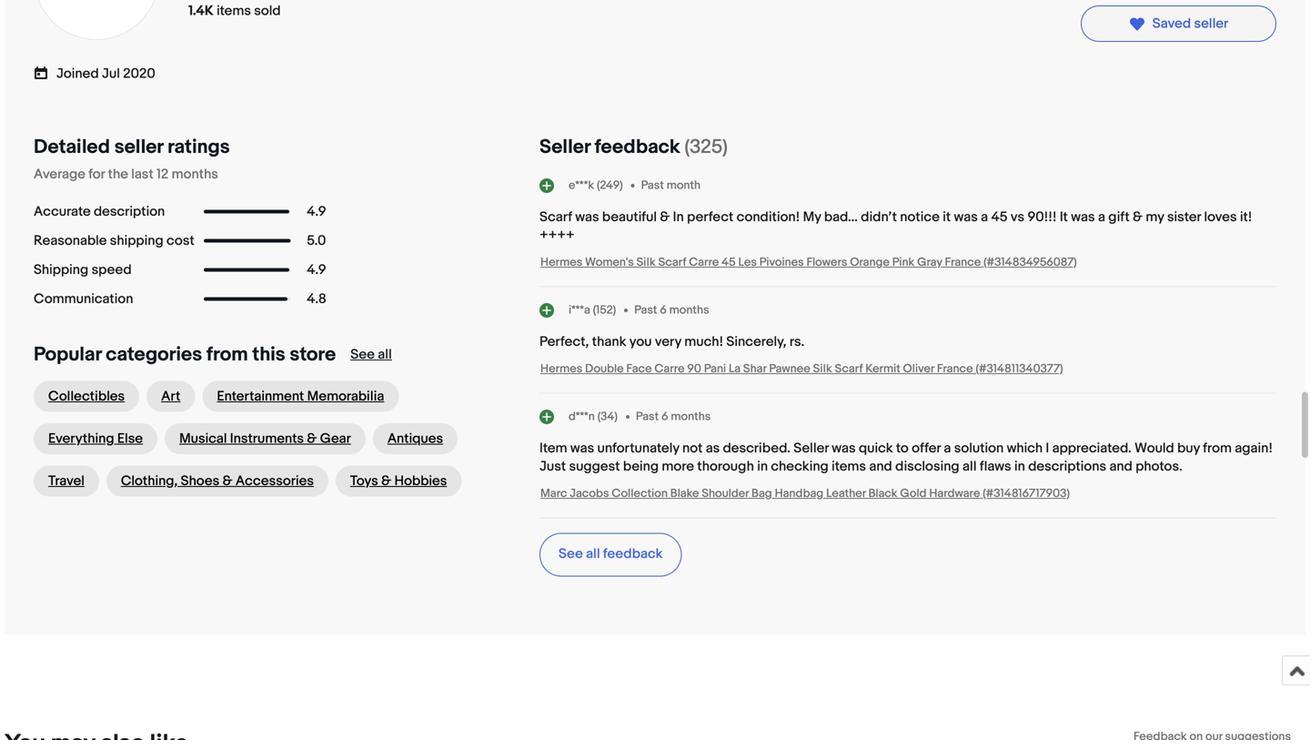 Task type: describe. For each thing, give the bounding box(es) containing it.
2 horizontal spatial scarf
[[835, 362, 863, 376]]

la
[[729, 362, 741, 376]]

solution
[[955, 440, 1004, 456]]

collectibles link
[[34, 381, 139, 412]]

categories
[[106, 343, 202, 366]]

just
[[540, 458, 566, 475]]

my
[[1146, 209, 1165, 225]]

loves
[[1205, 209, 1238, 225]]

4.9 for shipping speed
[[307, 262, 326, 278]]

hermes double face carre 90 pani la shar pawnee silk scarf kermit oliver france (#314811340377)
[[541, 362, 1064, 376]]

ratings
[[168, 135, 230, 159]]

entertainment memorabilia
[[217, 388, 384, 405]]

entertainment memorabilia link
[[202, 381, 399, 412]]

hardware
[[930, 487, 981, 501]]

to
[[897, 440, 909, 456]]

1 in from the left
[[758, 458, 768, 475]]

past month
[[641, 178, 701, 192]]

beautiful
[[603, 209, 657, 225]]

not
[[683, 440, 703, 456]]

90
[[688, 362, 702, 376]]

didn't
[[861, 209, 897, 225]]

see all link
[[351, 346, 392, 363]]

popular categories from this store
[[34, 343, 336, 366]]

(152)
[[593, 303, 616, 317]]

would
[[1135, 440, 1175, 456]]

thank
[[592, 334, 627, 350]]

everything else
[[48, 431, 143, 447]]

feedback inside see all feedback link
[[603, 546, 663, 562]]

saved
[[1153, 15, 1192, 32]]

it
[[1060, 209, 1069, 225]]

sincerely,
[[727, 334, 787, 350]]

6 for you
[[660, 303, 667, 317]]

item
[[540, 440, 568, 456]]

0 vertical spatial france
[[945, 255, 981, 269]]

0 horizontal spatial from
[[207, 343, 248, 366]]

thorough
[[698, 458, 754, 475]]

hermes for perfect, thank you very much! sincerely, rs.
[[541, 362, 583, 376]]

2 in from the left
[[1015, 458, 1026, 475]]

jacobs
[[570, 487, 609, 501]]

women's
[[585, 255, 634, 269]]

shipping
[[110, 233, 164, 249]]

items inside item was unfortunately not as described. seller was quick to offer a solution which i appreciated. would buy from again! just suggest being more thorough in checking items and disclosing all flaws in descriptions and photos.
[[832, 458, 867, 475]]

this
[[253, 343, 285, 366]]

buy
[[1178, 440, 1201, 456]]

0 vertical spatial months
[[172, 166, 218, 183]]

checking
[[771, 458, 829, 475]]

a inside item was unfortunately not as described. seller was quick to offer a solution which i appreciated. would buy from again! just suggest being more thorough in checking items and disclosing all flaws in descriptions and photos.
[[944, 440, 952, 456]]

0 vertical spatial feedback
[[595, 135, 681, 159]]

collectibles
[[48, 388, 125, 405]]

it!
[[1241, 209, 1253, 225]]

sold
[[254, 3, 281, 19]]

0 horizontal spatial seller
[[540, 135, 591, 159]]

0 horizontal spatial silk
[[637, 255, 656, 269]]

from inside item was unfortunately not as described. seller was quick to offer a solution which i appreciated. would buy from again! just suggest being more thorough in checking items and disclosing all flaws in descriptions and photos.
[[1204, 440, 1232, 456]]

art link
[[147, 381, 195, 412]]

saved seller button
[[1081, 5, 1277, 42]]

months for perfect,
[[670, 303, 710, 317]]

months for item
[[671, 409, 711, 423]]

all for see all feedback
[[586, 546, 600, 562]]

marc jacobs collection blake shoulder bag handbag leather black gold hardware (#314816717903)
[[541, 487, 1070, 501]]

store
[[290, 343, 336, 366]]

else
[[117, 431, 143, 447]]

average
[[34, 166, 85, 183]]

very
[[655, 334, 682, 350]]

e***k
[[569, 178, 594, 192]]

toys & hobbies
[[350, 473, 447, 489]]

average for the last 12 months
[[34, 166, 218, 183]]

clothing,
[[121, 473, 178, 489]]

which
[[1007, 440, 1043, 456]]

d***n
[[569, 409, 595, 423]]

pawnee
[[769, 362, 811, 376]]

hermes for scarf was beautiful & in perfect condition! my bad… didn't notice it was a 45 vs 90!!! it was a gift & my sister loves it! ++++
[[541, 255, 583, 269]]

sister
[[1168, 209, 1202, 225]]

seller for detailed
[[114, 135, 163, 159]]

all for see all
[[378, 346, 392, 363]]

vs
[[1011, 209, 1025, 225]]

perfect, thank you very much! sincerely, rs.
[[540, 334, 805, 350]]

hobbies
[[395, 473, 447, 489]]

quick
[[859, 440, 893, 456]]

5.0
[[307, 233, 326, 249]]

(249)
[[597, 178, 623, 192]]

12
[[157, 166, 169, 183]]

i***a (152)
[[569, 303, 616, 317]]

musical instruments & gear
[[179, 431, 351, 447]]

past for beautiful
[[641, 178, 664, 192]]

again!
[[1236, 440, 1273, 456]]

as
[[706, 440, 720, 456]]

1 horizontal spatial carre
[[689, 255, 719, 269]]

pink
[[893, 255, 915, 269]]

detailed
[[34, 135, 110, 159]]

les
[[739, 255, 757, 269]]

see all feedback
[[559, 546, 663, 562]]

perfect,
[[540, 334, 589, 350]]

scarf inside scarf was beautiful & in perfect condition! my bad… didn't notice it was a 45 vs 90!!! it was a gift & my sister loves it! ++++
[[540, 209, 572, 225]]

entertainment
[[217, 388, 304, 405]]

seller feedback (325)
[[540, 135, 728, 159]]

antiques link
[[373, 423, 458, 454]]

kermit
[[866, 362, 901, 376]]

shipping speed
[[34, 262, 132, 278]]



Task type: vqa. For each thing, say whether or not it's contained in the screenshot.
the this
yes



Task type: locate. For each thing, give the bounding box(es) containing it.
france right oliver
[[937, 362, 974, 376]]

0 vertical spatial all
[[378, 346, 392, 363]]

seller
[[540, 135, 591, 159], [794, 440, 829, 456]]

0 vertical spatial 4.9
[[307, 203, 326, 220]]

all down solution
[[963, 458, 977, 475]]

accessories
[[236, 473, 314, 489]]

i***a
[[569, 303, 591, 317]]

in down "described."
[[758, 458, 768, 475]]

last
[[131, 166, 154, 183]]

unfortunately
[[598, 440, 680, 456]]

0 vertical spatial 45
[[992, 209, 1008, 225]]

1 horizontal spatial silk
[[813, 362, 833, 376]]

1 horizontal spatial in
[[1015, 458, 1026, 475]]

&
[[660, 209, 670, 225], [1133, 209, 1143, 225], [307, 431, 317, 447], [223, 473, 233, 489], [382, 473, 391, 489]]

1 vertical spatial from
[[1204, 440, 1232, 456]]

months down ratings
[[172, 166, 218, 183]]

2 vertical spatial all
[[586, 546, 600, 562]]

collection
[[612, 487, 668, 501]]

items right 1.4k on the top left
[[217, 3, 251, 19]]

1 horizontal spatial and
[[1110, 458, 1133, 475]]

popular
[[34, 343, 102, 366]]

feedback down collection at the bottom of the page
[[603, 546, 663, 562]]

1 vertical spatial items
[[832, 458, 867, 475]]

shar
[[744, 362, 767, 376]]

gray
[[918, 255, 943, 269]]

scarf
[[540, 209, 572, 225], [659, 255, 687, 269], [835, 362, 863, 376]]

past for you
[[635, 303, 658, 317]]

musical
[[179, 431, 227, 447]]

0 horizontal spatial items
[[217, 3, 251, 19]]

1 vertical spatial seller
[[794, 440, 829, 456]]

& right toys
[[382, 473, 391, 489]]

flaws
[[980, 458, 1012, 475]]

carre left the 90
[[655, 362, 685, 376]]

rs.
[[790, 334, 805, 350]]

2 vertical spatial scarf
[[835, 362, 863, 376]]

it
[[943, 209, 951, 225]]

4.8
[[307, 291, 327, 307]]

text__icon wrapper image
[[34, 64, 56, 80]]

blake
[[671, 487, 699, 501]]

hermes down ++++
[[541, 255, 583, 269]]

1 vertical spatial all
[[963, 458, 977, 475]]

shoes
[[181, 473, 220, 489]]

shipping
[[34, 262, 88, 278]]

being
[[623, 458, 659, 475]]

1 horizontal spatial seller
[[1195, 15, 1229, 32]]

past 6 months for very
[[635, 303, 710, 317]]

0 vertical spatial from
[[207, 343, 248, 366]]

see down marc
[[559, 546, 583, 562]]

1 vertical spatial past 6 months
[[636, 409, 711, 423]]

seller up checking
[[794, 440, 829, 456]]

all
[[378, 346, 392, 363], [963, 458, 977, 475], [586, 546, 600, 562]]

from
[[207, 343, 248, 366], [1204, 440, 1232, 456]]

scarf left kermit
[[835, 362, 863, 376]]

past up you
[[635, 303, 658, 317]]

45 left vs
[[992, 209, 1008, 225]]

cost
[[167, 233, 195, 249]]

1 horizontal spatial from
[[1204, 440, 1232, 456]]

shoulder
[[702, 487, 749, 501]]

(#314816717903)
[[983, 487, 1070, 501]]

photos.
[[1136, 458, 1183, 475]]

1 and from the left
[[870, 458, 893, 475]]

handbag
[[775, 487, 824, 501]]

my
[[803, 209, 822, 225]]

scarf up ++++
[[540, 209, 572, 225]]

everything else link
[[34, 423, 158, 454]]

and
[[870, 458, 893, 475], [1110, 458, 1133, 475]]

hermes down perfect,
[[541, 362, 583, 376]]

1 vertical spatial feedback
[[603, 546, 663, 562]]

all down jacobs
[[586, 546, 600, 562]]

more
[[662, 458, 695, 475]]

& left the gear at the left bottom
[[307, 431, 317, 447]]

speed
[[92, 262, 132, 278]]

1 vertical spatial seller
[[114, 135, 163, 159]]

6 up unfortunately
[[662, 409, 669, 423]]

1 horizontal spatial scarf
[[659, 255, 687, 269]]

1 vertical spatial past
[[635, 303, 658, 317]]

pivoines
[[760, 255, 804, 269]]

a
[[981, 209, 989, 225], [1099, 209, 1106, 225], [944, 440, 952, 456]]

0 vertical spatial seller
[[1195, 15, 1229, 32]]

0 horizontal spatial in
[[758, 458, 768, 475]]

past up unfortunately
[[636, 409, 659, 423]]

a right offer
[[944, 440, 952, 456]]

45 left les on the top right of the page
[[722, 255, 736, 269]]

1 horizontal spatial all
[[586, 546, 600, 562]]

joined
[[56, 66, 99, 82]]

0 vertical spatial items
[[217, 3, 251, 19]]

0 horizontal spatial a
[[944, 440, 952, 456]]

marc
[[541, 487, 567, 501]]

2 horizontal spatial all
[[963, 458, 977, 475]]

2 horizontal spatial a
[[1099, 209, 1106, 225]]

6 for unfortunately
[[662, 409, 669, 423]]

0 vertical spatial see
[[351, 346, 375, 363]]

0 horizontal spatial all
[[378, 346, 392, 363]]

1.4k items sold
[[188, 3, 281, 19]]

0 vertical spatial hermes
[[541, 255, 583, 269]]

0 horizontal spatial 45
[[722, 255, 736, 269]]

1 vertical spatial months
[[670, 303, 710, 317]]

0 vertical spatial seller
[[540, 135, 591, 159]]

seller up last
[[114, 135, 163, 159]]

in down which at the right of the page
[[1015, 458, 1026, 475]]

1 vertical spatial 45
[[722, 255, 736, 269]]

4.9 up 5.0
[[307, 203, 326, 220]]

seller inside item was unfortunately not as described. seller was quick to offer a solution which i appreciated. would buy from again! just suggest being more thorough in checking items and disclosing all flaws in descriptions and photos.
[[794, 440, 829, 456]]

1 4.9 from the top
[[307, 203, 326, 220]]

month
[[667, 178, 701, 192]]

scarf down in
[[659, 255, 687, 269]]

0 horizontal spatial carre
[[655, 362, 685, 376]]

2 and from the left
[[1110, 458, 1133, 475]]

in
[[758, 458, 768, 475], [1015, 458, 1026, 475]]

bad…
[[825, 209, 858, 225]]

months up much!
[[670, 303, 710, 317]]

see up memorabilia
[[351, 346, 375, 363]]

past for unfortunately
[[636, 409, 659, 423]]

1 vertical spatial 6
[[662, 409, 669, 423]]

2 vertical spatial months
[[671, 409, 711, 423]]

seller inside button
[[1195, 15, 1229, 32]]

& left in
[[660, 209, 670, 225]]

0 vertical spatial past 6 months
[[635, 303, 710, 317]]

0 horizontal spatial scarf
[[540, 209, 572, 225]]

1 vertical spatial see
[[559, 546, 583, 562]]

0 horizontal spatial see
[[351, 346, 375, 363]]

see
[[351, 346, 375, 363], [559, 546, 583, 562]]

(#314834956087)
[[984, 255, 1077, 269]]

i
[[1046, 440, 1050, 456]]

for
[[88, 166, 105, 183]]

2 hermes from the top
[[541, 362, 583, 376]]

see for see all
[[351, 346, 375, 363]]

carre
[[689, 255, 719, 269], [655, 362, 685, 376]]

1 horizontal spatial a
[[981, 209, 989, 225]]

past 6 months up perfect, thank you very much! sincerely, rs.
[[635, 303, 710, 317]]

2 vertical spatial past
[[636, 409, 659, 423]]

0 horizontal spatial seller
[[114, 135, 163, 159]]

toys & hobbies link
[[336, 466, 462, 497]]

1 horizontal spatial 45
[[992, 209, 1008, 225]]

1 vertical spatial 4.9
[[307, 262, 326, 278]]

past 6 months for not
[[636, 409, 711, 423]]

0 vertical spatial 6
[[660, 303, 667, 317]]

months up the not
[[671, 409, 711, 423]]

45 inside scarf was beautiful & in perfect condition! my bad… didn't notice it was a 45 vs 90!!! it was a gift & my sister loves it! ++++
[[992, 209, 1008, 225]]

2 4.9 from the top
[[307, 262, 326, 278]]

pani
[[704, 362, 726, 376]]

detailed seller ratings
[[34, 135, 230, 159]]

suggest
[[569, 458, 620, 475]]

the
[[108, 166, 128, 183]]

silk
[[637, 255, 656, 269], [813, 362, 833, 376]]

++++
[[540, 227, 575, 243]]

4.9 for accurate description
[[307, 203, 326, 220]]

perfect
[[687, 209, 734, 225]]

silk right pawnee
[[813, 362, 833, 376]]

90!!!
[[1028, 209, 1057, 225]]

1 vertical spatial silk
[[813, 362, 833, 376]]

feedback up (249)
[[595, 135, 681, 159]]

(34)
[[598, 409, 618, 423]]

1 hermes from the top
[[541, 255, 583, 269]]

and down appreciated.
[[1110, 458, 1133, 475]]

a left gift
[[1099, 209, 1106, 225]]

and down quick
[[870, 458, 893, 475]]

all up memorabilia
[[378, 346, 392, 363]]

items up leather
[[832, 458, 867, 475]]

seller right saved
[[1195, 15, 1229, 32]]

silk right women's
[[637, 255, 656, 269]]

0 vertical spatial carre
[[689, 255, 719, 269]]

1 vertical spatial france
[[937, 362, 974, 376]]

2020
[[123, 66, 155, 82]]

item was unfortunately not as described. seller was quick to offer a solution which i appreciated. would buy from again! just suggest being more thorough in checking items and disclosing all flaws in descriptions and photos.
[[540, 440, 1273, 475]]

1 horizontal spatial see
[[559, 546, 583, 562]]

1 vertical spatial carre
[[655, 362, 685, 376]]

france right gray at the top right
[[945, 255, 981, 269]]

double
[[585, 362, 624, 376]]

6 up the "very"
[[660, 303, 667, 317]]

0 vertical spatial silk
[[637, 255, 656, 269]]

d***n (34)
[[569, 409, 618, 423]]

see for see all feedback
[[559, 546, 583, 562]]

0 vertical spatial past
[[641, 178, 664, 192]]

travel link
[[34, 466, 99, 497]]

0 vertical spatial scarf
[[540, 209, 572, 225]]

jul
[[102, 66, 120, 82]]

all inside item was unfortunately not as described. seller was quick to offer a solution which i appreciated. would buy from again! just suggest being more thorough in checking items and disclosing all flaws in descriptions and photos.
[[963, 458, 977, 475]]

& left my
[[1133, 209, 1143, 225]]

1 horizontal spatial items
[[832, 458, 867, 475]]

a left vs
[[981, 209, 989, 225]]

antiques
[[388, 431, 443, 447]]

4.9
[[307, 203, 326, 220], [307, 262, 326, 278]]

& right shoes
[[223, 473, 233, 489]]

1 horizontal spatial seller
[[794, 440, 829, 456]]

from right buy
[[1204, 440, 1232, 456]]

past left month
[[641, 178, 664, 192]]

musical instruments & gear link
[[165, 423, 366, 454]]

seller for saved
[[1195, 15, 1229, 32]]

4.9 down 5.0
[[307, 262, 326, 278]]

carre left les on the top right of the page
[[689, 255, 719, 269]]

description
[[94, 203, 165, 220]]

toys
[[350, 473, 378, 489]]

scarf was beautiful & in perfect condition! my bad… didn't notice it was a 45 vs 90!!! it was a gift & my sister loves it! ++++
[[540, 209, 1253, 243]]

0 horizontal spatial and
[[870, 458, 893, 475]]

marc jacobs collection blake shoulder bag handbag leather black gold hardware (#314816717903) link
[[541, 487, 1070, 501]]

from left 'this'
[[207, 343, 248, 366]]

seller up e***k
[[540, 135, 591, 159]]

past 6 months up the not
[[636, 409, 711, 423]]

hermes
[[541, 255, 583, 269], [541, 362, 583, 376]]

described.
[[723, 440, 791, 456]]

accurate
[[34, 203, 91, 220]]

1 vertical spatial scarf
[[659, 255, 687, 269]]

1 vertical spatial hermes
[[541, 362, 583, 376]]



